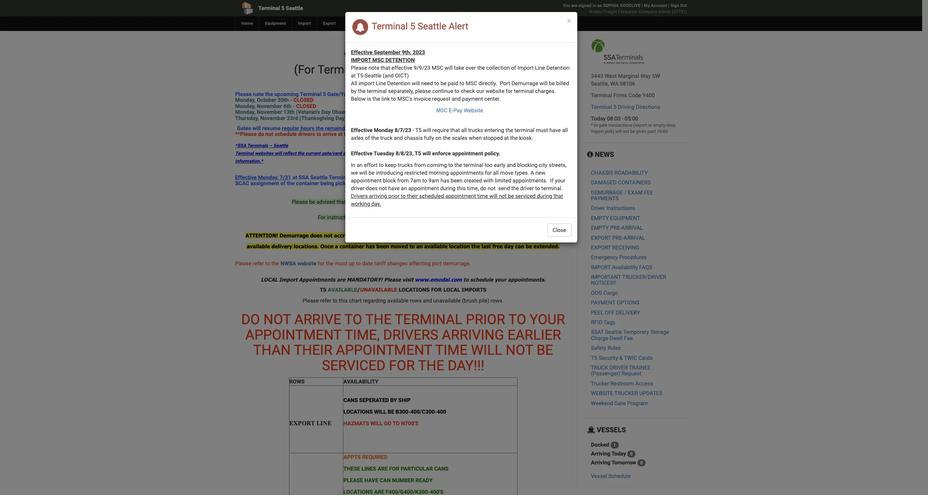 Task type: describe. For each thing, give the bounding box(es) containing it.
entering
[[485, 127, 504, 133]]

free inside attention! demurrage does not accrue until containers are moved into deliverable locations. please see chart below for available delivery locations. once a container has been moved to an available location the last free day can be extended.
[[492, 244, 503, 250]]

scales
[[452, 135, 467, 141]]

e-
[[449, 107, 453, 114]]

time.
[[437, 207, 450, 213]]

1 horizontal spatial available
[[387, 298, 408, 304]]

t5 inside welcome to terminal 5 (for terminal map click here, t5 yard map )
[[446, 63, 459, 76]]

be up charges.
[[549, 80, 555, 87]]

collection
[[486, 65, 510, 71]]

- right 30th
[[290, 97, 292, 103]]

(passenger)
[[591, 371, 620, 377]]

t5 inside the - t5 will require that all trucks entering the terminal must have all axles of the truck and chassis fully on the scales when stopped at the kiosk.
[[415, 127, 422, 133]]

terminal down seattle,
[[591, 92, 612, 99]]

please refer to this chart regarding available rows and unavailable (brush pile) rows.
[[303, 298, 504, 304]]

will inside gates will resume regular hours the remainder of those weeks unless otherwise noted. **please do not schedule drivers to arrive at the terminals prior to gate opening at 8:00 am!**
[[253, 125, 261, 132]]

- right 6th
[[293, 103, 295, 109]]

in inside at ssa seattle terminals all trucks must have their license plate and rfid tag properly paired in emodal to the scac assignment of the container being picked up.
[[528, 174, 532, 181]]

will inside *ssa terminals – seattle terminal websites will reflect the current gate/yard schedules. please do not rely on information from outside parties as they may not reflect the most up to date information.*
[[275, 151, 282, 156]]

0 horizontal spatial all
[[461, 127, 467, 133]]

3443
[[591, 73, 603, 79]]

import inside local import appointments are mandatory! please visit www.emodal.com to schedule your appointments. t5 available / unavailable locations for local imports
[[279, 277, 297, 283]]

the left nwsa
[[271, 261, 279, 267]]

the right over
[[477, 65, 485, 71]]

be inside today                                                                                                                                                                                                                                                                                                                                                                                                                                                                                                                                                                                                                                                                                                           08:00 - 05:00 * in-gate transactions (export or empty drop, import pick) will not be given past 16:00
[[630, 129, 635, 134]]

website trucker updates link
[[591, 391, 663, 397]]

unavailable
[[360, 287, 397, 293]]

the inside weekend gate guidelines please be advised that beginning june 3, 2023 t5 will be open for a fee based weekend gate. this will not affect container free time. for instructions on participation please refer to the weekend gate link .
[[432, 215, 440, 221]]

you are signed in as sophia goodlive | my account | sign out broker/freight forwarder company admin (57721)
[[563, 3, 687, 14]]

for inside weekend gate guidelines please be advised that beginning june 3, 2023 t5 will be open for a fee based weekend gate. this will not affect container free time. for instructions on participation please refer to the weekend gate link .
[[442, 199, 449, 205]]

appointments
[[299, 277, 335, 283]]

export link
[[317, 16, 342, 31]]

2 horizontal spatial msc
[[466, 80, 477, 87]]

please inside *ssa terminals – seattle terminal websites will reflect the current gate/yard schedules. please do not rely on information from outside parties as they may not reflect the most up to date information.*
[[367, 151, 381, 156]]

the left terminals
[[344, 131, 352, 137]]

rows.
[[491, 298, 504, 304]]

do inside *ssa terminals – seattle terminal websites will reflect the current gate/yard schedules. please do not rely on information from outside parties as they may not reflect the most up to date information.*
[[382, 151, 387, 156]]

1 vertical spatial arrival
[[624, 235, 645, 241]]

2 map from the left
[[488, 63, 511, 76]]

fee
[[455, 199, 462, 205]]

free inside weekend gate guidelines please be advised that beginning june 3, 2023 t5 will be open for a fee based weekend gate. this will not affect container free time. for instructions on participation please refer to the weekend gate link .
[[427, 207, 436, 213]]

have inside at ssa seattle terminals all trucks must have their license plate and rfid tag properly paired in emodal to the scac assignment of the container being picked up.
[[399, 174, 411, 181]]

seattle inside *ssa terminals – seattle terminal websites will reflect the current gate/yard schedules. please do not rely on information from outside parties as they may not reflect the most up to date information.*
[[273, 143, 288, 149]]

gates
[[237, 125, 251, 132]]

**please
[[235, 131, 257, 137]]

terminal 5 seattle image
[[591, 39, 645, 64]]

for inside attention! demurrage does not accrue until containers are moved into deliverable locations. please see chart below for available delivery locations. once a container has been moved to an available location the last free day can be extended.
[[553, 233, 561, 239]]

a inside attention! demurrage does not accrue until containers are moved into deliverable locations. please see chart below for available delivery locations. once a container has been moved to an available location the last free day can be extended.
[[335, 244, 338, 250]]

security
[[599, 355, 618, 361]]

comimg
[[427, 162, 447, 168]]

will for 400/c300-
[[374, 409, 386, 416]]

import inside effective september 9th, 2023 import msc detention please note that effective 9/9/23 msc will take over the collection of import line detention at t5-seattle (and oict) all import line detention will need to be paid to msc directly.  port demurrage will be billed by the terminal separately, please continue to check our website for terminal charges. below is the link to msc's invoice request and payment center.
[[351, 57, 371, 63]]

7am
[[410, 178, 421, 184]]

container inside weekend gate guidelines please be advised that beginning june 3, 2023 t5 will be open for a fee based weekend gate. this will not affect container free time. for instructions on participation please refer to the weekend gate link .
[[403, 207, 425, 213]]

forwarder
[[618, 9, 638, 14]]

up inside *ssa terminals – seattle terminal websites will reflect the current gate/yard schedules. please do not rely on information from outside parties as they may not reflect the most up to date information.*
[[550, 151, 555, 156]]

instructions
[[327, 215, 356, 221]]

0 horizontal spatial date
[[362, 261, 373, 267]]

today                                                                                                                                                                                                                                                                                                                                                                                                                                                                                                                                                                                                                                                                                                           08:00 - 05:00 * in-gate transactions (export or empty drop, import pick) will not be given past 16:00
[[591, 116, 676, 134]]

not right may
[[507, 151, 514, 156]]

(veteran's
[[296, 109, 320, 115]]

(57721)
[[672, 9, 687, 14]]

1 vertical spatial locations.
[[294, 244, 319, 250]]

be up continue
[[441, 80, 447, 87]]

1 vertical spatial moved
[[391, 244, 408, 250]]

0 horizontal spatial rfid
[[362, 180, 374, 187]]

terminals
[[353, 131, 376, 137]]

5 for terminal 5 seattle alert
[[410, 21, 415, 32]]

are
[[378, 467, 388, 473]]

1 vertical spatial be
[[388, 409, 394, 416]]

effective monday 8/7/23
[[351, 127, 411, 133]]

will left need
[[412, 80, 420, 87]]

vessel schedule
[[591, 474, 631, 480]]

0 vertical spatial october
[[545, 36, 564, 42]]

terminal up september
[[372, 21, 408, 32]]

to inside attention! demurrage does not accrue until containers are moved into deliverable locations. please see chart below for available delivery locations. once a container has been moved to an available location the last free day can be extended.
[[410, 244, 415, 250]]

the inside please note the upcoming terminal 5 gate/yard schedule. monday, october 30th - closed monday, november 6th - closed monday, november 13th (veteran's day observed) - thursday, november 23rd (thanksgiving day) -
[[265, 91, 273, 97]]

rfid inside at ssa seattle terminals all trucks must have their license plate and rfid tag properly paired in emodal to the scac assignment of the container being picked up.
[[468, 174, 479, 181]]

0 horizontal spatial local
[[261, 277, 278, 283]]

0 vertical spatial arrival
[[622, 225, 643, 231]]

otherwise
[[407, 125, 431, 132]]

move
[[500, 170, 513, 176]]

terminal up the 08:00 at the right of page
[[591, 104, 612, 110]]

please down attention!
[[235, 261, 251, 267]]

or
[[648, 123, 652, 128]]

demurrage / exam fee payments link
[[591, 190, 653, 202]]

1 horizontal spatial cans
[[434, 467, 449, 473]]

the left the current
[[298, 151, 304, 156]]

5 inside welcome to terminal 5 (for terminal map click here, t5 yard map )
[[456, 50, 462, 64]]

driver
[[591, 205, 605, 212]]

firms
[[613, 92, 627, 99]]

sign out link
[[670, 3, 687, 8]]

home
[[241, 21, 253, 26]]

appointments
[[450, 170, 484, 176]]

fee
[[644, 190, 653, 196]]

not down send
[[499, 193, 507, 199]]

1 vertical spatial local
[[443, 287, 460, 293]]

terminal 5 driving directions link
[[591, 104, 660, 110]]

gate inside gates will resume regular hours the remainder of those weeks unless otherwise noted. **please do not schedule drivers to arrive at the terminals prior to gate opening at 8:00 am!**
[[397, 131, 407, 137]]

this inside in an effort to keep trucks from comimg to the terminal too early and blocking city streets, we will be introducing restricted morning appointments for all move types. a new appointment block from 7am to 9am has been created with limited appointments.  if your driver does not have an appointment during this time, do not  send the driver to terminal. drivers arriving prior to their scheduled appointment time will not be serviced during that working day.
[[457, 185, 466, 192]]

are inside you are signed in as sophia goodlive | my account | sign out broker/freight forwarder company admin (57721)
[[571, 3, 577, 8]]

effective for effective monday, 7/31
[[235, 174, 257, 181]]

fully
[[424, 135, 434, 141]]

terminal up equipment
[[258, 5, 280, 11]]

1 vertical spatial from
[[414, 162, 426, 168]]

8/8/23,
[[396, 151, 413, 157]]

to inside *ssa terminals – seattle terminal websites will reflect the current gate/yard schedules. please do not rely on information from outside parties as they may not reflect the most up to date information.*
[[556, 151, 560, 156]]

the right if
[[560, 174, 567, 181]]

weekend inside weekend gate guidelines please be advised that beginning june 3, 2023 t5 will be open for a fee based weekend gate. this will not affect container free time. for instructions on participation please refer to the weekend gate link .
[[441, 215, 463, 221]]

0 vertical spatial pre-
[[610, 225, 622, 231]]

at inside effective september 9th, 2023 import msc detention please note that effective 9/9/23 msc will take over the collection of import line detention at t5-seattle (and oict) all import line detention will need to be paid to msc directly.  port demurrage will be billed by the terminal separately, please continue to check our website for terminal charges. below is the link to msc's invoice request and payment center.
[[351, 73, 356, 79]]

1 vertical spatial detention
[[387, 80, 411, 87]]

please inside weekend gate guidelines please be advised that beginning june 3, 2023 t5 will be open for a fee based weekend gate. this will not affect container free time. for instructions on participation please refer to the weekend gate link .
[[396, 215, 412, 221]]

and inside effective september 9th, 2023 import msc detention please note that effective 9/9/23 msc will take over the collection of import line detention at t5-seattle (and oict) all import line detention will need to be paid to msc directly.  port demurrage will be billed by the terminal separately, please continue to check our website for terminal charges. below is the link to msc's invoice request and payment center.
[[452, 96, 461, 102]]

0 horizontal spatial available
[[247, 244, 270, 250]]

weekend gate guidelines please be advised that beginning june 3, 2023 t5 will be open for a fee based weekend gate. this will not affect container free time. for instructions on participation please refer to the weekend gate link .
[[292, 191, 515, 221]]

terminal up link
[[367, 88, 387, 94]]

2 horizontal spatial available
[[424, 244, 448, 250]]

center.
[[484, 96, 501, 102]]

code
[[628, 92, 641, 99]]

block
[[383, 178, 396, 184]]

has inside attention! demurrage does not accrue until containers are moved into deliverable locations. please see chart below for available delivery locations. once a container has been moved to an available location the last free day can be extended.
[[366, 244, 375, 250]]

at right arrive
[[338, 131, 343, 137]]

t5 yard map link
[[446, 63, 511, 76]]

at inside the - t5 will require that all trucks entering the terminal must have all axles of the truck and chassis fully on the scales when stopped at the kiosk.
[[504, 135, 509, 141]]

gate.
[[503, 199, 515, 205]]

policy.
[[485, 151, 500, 157]]

- down below
[[358, 109, 361, 115]]

not inside weekend gate guidelines please be advised that beginning june 3, 2023 t5 will be open for a fee based weekend gate. this will not affect container free time. for instructions on participation please refer to the weekend gate link .
[[378, 207, 386, 213]]

not inside today                                                                                                                                                                                                                                                                                                                                                                                                                                                                                                                                                                                                                                                                                                           08:00 - 05:00 * in-gate transactions (export or empty drop, import pick) will not be given past 16:00
[[623, 129, 629, 134]]

the down "require"
[[443, 135, 451, 141]]

directions
[[636, 104, 660, 110]]

for
[[318, 215, 326, 221]]

are inside attention! demurrage does not accrue until containers are moved into deliverable locations. please see chart below for available delivery locations. once a container has been moved to an available location the last free day can be extended.
[[395, 233, 403, 239]]

today inside "docked 1 arriving today 0 arriving tomorrow 0"
[[612, 451, 626, 457]]

fee
[[624, 336, 633, 342]]

the left 'kiosk.'
[[510, 135, 518, 141]]

as inside *ssa terminals – seattle terminal websites will reflect the current gate/yard schedules. please do not rely on information from outside parties as they may not reflect the most up to date information.*
[[481, 151, 486, 156]]

sc
[[441, 107, 448, 114]]

affect
[[387, 207, 401, 213]]

- t5 will require that all trucks entering the terminal must have all axles of the truck and chassis fully on the scales when stopped at the kiosk.
[[351, 127, 568, 141]]

serviced
[[515, 193, 536, 199]]

billed
[[556, 80, 569, 87]]

a inside weekend gate guidelines please be advised that beginning june 3, 2023 t5 will be open for a fee based weekend gate. this will not affect container free time. for instructions on participation please refer to the weekend gate link .
[[450, 199, 453, 205]]

storage
[[650, 330, 669, 336]]

2 reflect from the left
[[515, 151, 529, 156]]

2 empty from the top
[[591, 225, 609, 231]]

most inside *ssa terminals – seattle terminal websites will reflect the current gate/yard schedules. please do not rely on information from outside parties as they may not reflect the most up to date information.*
[[538, 151, 548, 156]]

0 vertical spatial during
[[440, 185, 455, 192]]

0 vertical spatial moved
[[405, 233, 422, 239]]

at inside at ssa seattle terminals all trucks must have their license plate and rfid tag properly paired in emodal to the scac assignment of the container being picked up.
[[293, 174, 297, 181]]

the left link
[[373, 96, 380, 102]]

terminal inside the - t5 will require that all trucks entering the terminal must have all axles of the truck and chassis fully on the scales when stopped at the kiosk.
[[515, 127, 534, 133]]

will down june
[[368, 207, 377, 213]]

restricted
[[404, 170, 427, 176]]

do inside in an effort to keep trucks from comimg to the terminal too early and blocking city streets, we will be introducing restricted morning appointments for all move types. a new appointment block from 7am to 9am has been created with limited appointments.  if your driver does not have an appointment during this time, do not  send the driver to terminal. drivers arriving prior to their scheduled appointment time will not be serviced during that working day.
[[480, 185, 486, 192]]

0 horizontal spatial locations
[[343, 409, 373, 416]]

morning
[[429, 170, 449, 176]]

the down once
[[326, 261, 334, 267]]

terminal inside *ssa terminals – seattle terminal websites will reflect the current gate/yard schedules. please do not rely on information from outside parties as they may not reflect the most up to date information.*
[[235, 151, 254, 156]]

a
[[531, 170, 534, 176]]

require
[[432, 127, 449, 133]]

advised
[[316, 199, 335, 205]]

www.emodal.com
[[415, 277, 462, 283]]

0 horizontal spatial from
[[397, 178, 409, 184]]

y400
[[642, 92, 655, 99]]

2 vertical spatial export
[[289, 421, 315, 427]]

does inside attention! demurrage does not accrue until containers are moved into deliverable locations. please see chart below for available delivery locations. once a container has been moved to an available location the last free day can be extended.
[[310, 233, 322, 239]]

drivers
[[351, 193, 368, 199]]

export
[[323, 21, 336, 26]]

be inside do not arrive to the terminal prior to your appointment time, drivers arriving earlier than their appointment time will not be serviced for the day!!!
[[537, 343, 553, 359]]

0 vertical spatial 0
[[630, 452, 633, 457]]

1 vertical spatial this
[[339, 298, 348, 304]]

given
[[636, 129, 646, 134]]

- right day) at the left top of the page
[[348, 115, 350, 121]]

the up 'blocking'
[[530, 151, 537, 156]]

rely
[[396, 151, 404, 156]]

be left advised
[[309, 199, 315, 205]]

safety rules link
[[591, 345, 621, 352]]

not up the arriving
[[379, 185, 387, 192]]

these lines are for particular cans
[[343, 467, 449, 473]]

will right we
[[359, 170, 367, 176]]

accrue
[[334, 233, 351, 239]]

september
[[374, 49, 401, 55]]

today for today is friday, october 27
[[506, 36, 521, 42]]

t5 inside local import appointments are mandatory! please visit www.emodal.com to schedule your appointments. t5 available / unavailable locations for local imports
[[320, 287, 326, 293]]

× button
[[567, 16, 571, 26]]

www.emodal.com link
[[415, 277, 462, 283]]

at left 8:00
[[430, 131, 435, 137]]

5 for terminal 5 driving directions
[[613, 104, 616, 110]]

terminal 5 seattle
[[258, 5, 303, 11]]

on inside the - t5 will require that all trucks entering the terminal must have all axles of the truck and chassis fully on the scales when stopped at the kiosk.
[[435, 135, 442, 141]]

1 horizontal spatial detention
[[546, 65, 570, 71]]

note inside please note the upcoming terminal 5 gate/yard schedule. monday, october 30th - closed monday, november 6th - closed monday, november 13th (veteran's day observed) - thursday, november 23rd (thanksgiving day) -
[[253, 91, 264, 97]]

cards
[[639, 355, 653, 361]]

- inside today                                                                                                                                                                                                                                                                                                                                                                                                                                                                                                                                                                                                                                                                                                           08:00 - 05:00 * in-gate transactions (export or empty drop, import pick) will not be given past 16:00
[[622, 116, 623, 122]]

1 horizontal spatial line
[[535, 65, 545, 71]]

0 horizontal spatial up
[[349, 261, 355, 267]]

october inside please note the upcoming terminal 5 gate/yard schedule. monday, october 30th - closed monday, november 6th - closed monday, november 13th (veteran's day observed) - thursday, november 23rd (thanksgiving day) -
[[257, 97, 276, 103]]

license
[[425, 174, 442, 181]]

websites
[[255, 151, 273, 156]]

damaged
[[591, 180, 617, 186]]

seattle up import link
[[286, 5, 303, 11]]

1 vertical spatial most
[[335, 261, 347, 267]]

0 horizontal spatial an
[[357, 162, 363, 168]]

the left ssa
[[287, 180, 295, 187]]

remainder
[[325, 125, 350, 132]]

2023 inside weekend gate guidelines please be advised that beginning june 3, 2023 t5 will be open for a fee based weekend gate. this will not affect container free time. for instructions on participation please refer to the weekend gate link .
[[391, 199, 403, 205]]

your inside in an effort to keep trucks from comimg to the terminal too early and blocking city streets, we will be introducing restricted morning appointments for all move types. a new appointment block from 7am to 9am has been created with limited appointments.  if your driver does not have an appointment during this time, do not  send the driver to terminal. drivers arriving prior to their scheduled appointment time will not be serviced during that working day.
[[555, 178, 565, 184]]

trucks inside the - t5 will require that all trucks entering the terminal must have all axles of the truck and chassis fully on the scales when stopped at the kiosk.
[[468, 127, 483, 133]]

their inside at ssa seattle terminals all trucks must have their license plate and rfid tag properly paired in emodal to the scac assignment of the container being picked up.
[[412, 174, 424, 181]]

closed up '(thanksgiving'
[[296, 103, 316, 109]]

locations inside local import appointments are mandatory! please visit www.emodal.com to schedule your appointments. t5 available / unavailable locations for local imports
[[399, 287, 430, 293]]

been inside attention! demurrage does not accrue until containers are moved into deliverable locations. please see chart below for available delivery locations. once a container has been moved to an available location the last free day can be extended.
[[376, 244, 389, 250]]

their inside in an effort to keep trucks from comimg to the terminal too early and blocking city streets, we will be introducing restricted morning appointments for all move types. a new appointment block from 7am to 9am has been created with limited appointments.  if your driver does not have an appointment during this time, do not  send the driver to terminal. drivers arriving prior to their scheduled appointment time will not be serviced during that working day.
[[407, 193, 418, 199]]

1 vertical spatial export
[[591, 245, 611, 251]]

oog cargo link
[[591, 290, 618, 296]]

0 horizontal spatial the
[[365, 312, 392, 328]]

be down send
[[508, 193, 514, 199]]

be down effort
[[369, 170, 375, 176]]

0 vertical spatial export
[[591, 235, 611, 241]]

to for n700's
[[393, 421, 400, 427]]

and inside at ssa seattle terminals all trucks must have their license plate and rfid tag properly paired in emodal to the scac assignment of the container being picked up.
[[457, 174, 466, 181]]

schedule inside gates will resume regular hours the remainder of those weeks unless otherwise noted. **please do not schedule drivers to arrive at the terminals prior to gate opening at 8:00 am!**
[[275, 131, 297, 137]]

and right the rows
[[423, 298, 432, 304]]

2 horizontal spatial to
[[508, 312, 526, 328]]

truck driver trainee (passenger) request link
[[591, 365, 651, 377]]

are inside local import appointments are mandatory! please visit www.emodal.com to schedule your appointments. t5 available / unavailable locations for local imports
[[337, 277, 345, 283]]

must
[[536, 127, 548, 133]]

terminal.
[[541, 185, 563, 192]]

98106
[[620, 81, 635, 87]]

0 horizontal spatial cans
[[343, 398, 358, 404]]

working
[[351, 201, 370, 207]]

1 driver from the left
[[351, 185, 364, 192]]

chart inside attention! demurrage does not accrue until containers are moved into deliverable locations. please see chart below for available delivery locations. once a container has been moved to an available location the last free day can be extended.
[[521, 233, 535, 239]]

will inside today                                                                                                                                                                                                                                                                                                                                                                                                                                                                                                                                                                                                                                                                                                           08:00 - 05:00 * in-gate transactions (export or empty drop, import pick) will not be given past 16:00
[[615, 129, 622, 134]]

goodlive
[[620, 3, 641, 8]]

schedule
[[608, 474, 631, 480]]

1 vertical spatial during
[[537, 193, 552, 199]]

import inside effective september 9th, 2023 import msc detention please note that effective 9/9/23 msc will take over the collection of import line detention at t5-seattle (and oict) all import line detention will need to be paid to msc directly.  port demurrage will be billed by the terminal separately, please continue to check our website for terminal charges. below is the link to msc's invoice request and payment center.
[[517, 65, 534, 71]]

terminal left charges.
[[514, 88, 534, 94]]

seattle left the alert
[[418, 21, 446, 32]]

payments
[[591, 196, 619, 202]]

2 horizontal spatial all
[[562, 127, 568, 133]]

properly
[[490, 174, 510, 181]]

take
[[454, 65, 464, 71]]

0 horizontal spatial not
[[263, 312, 291, 328]]

will right time
[[489, 193, 497, 199]]

please inside effective september 9th, 2023 import msc detention please note that effective 9/9/23 msc will take over the collection of import line detention at t5-seattle (and oict) all import line detention will need to be paid to msc directly.  port demurrage will be billed by the terminal separately, please continue to check our website for terminal charges. below is the link to msc's invoice request and payment center.
[[415, 88, 431, 94]]

once
[[320, 244, 333, 250]]

please inside effective september 9th, 2023 import msc detention please note that effective 9/9/23 msc will take over the collection of import line detention at t5-seattle (and oict) all import line detention will need to be paid to msc directly.  port demurrage will be billed by the terminal separately, please continue to check our website for terminal charges. below is the link to msc's invoice request and payment center.
[[351, 65, 367, 71]]

not left rely
[[388, 151, 395, 156]]

0 horizontal spatial link
[[385, 180, 395, 187]]

the right the entering
[[506, 127, 513, 133]]

effective for effective tuesday 8/8/23, t5 will enforce appointment policy.
[[351, 151, 372, 157]]

by
[[351, 88, 357, 94]]

for inside do not arrive to the terminal prior to your appointment time, drivers arriving earlier than their appointment time will not be serviced for the day!!!
[[389, 358, 415, 374]]

ship image
[[587, 427, 595, 434]]

deliverable
[[436, 233, 464, 239]]

will left take
[[445, 65, 453, 71]]

will down guidelines
[[412, 199, 420, 205]]

your inside local import appointments are mandatory! please visit www.emodal.com to schedule your appointments. t5 available / unavailable locations for local imports
[[495, 277, 506, 283]]



Task type: vqa. For each thing, say whether or not it's contained in the screenshot.
the leftmost the Detention
yes



Task type: locate. For each thing, give the bounding box(es) containing it.
|
[[642, 3, 643, 8], [668, 3, 669, 8]]

to
[[395, 50, 405, 64], [434, 80, 439, 87], [460, 80, 464, 87], [455, 88, 459, 94], [391, 96, 396, 102], [316, 131, 321, 137], [390, 131, 395, 137], [556, 151, 560, 156], [379, 162, 384, 168], [448, 162, 453, 168], [553, 174, 558, 181], [422, 178, 427, 184], [535, 185, 540, 192], [401, 193, 406, 199], [426, 215, 431, 221], [410, 244, 415, 250], [265, 261, 270, 267], [356, 261, 361, 267], [463, 277, 469, 283], [333, 298, 338, 304]]

0 vertical spatial been
[[451, 178, 462, 184]]

effective september 9th, 2023 import msc detention please note that effective 9/9/23 msc will take over the collection of import line detention at t5-seattle (and oict) all import line detention will need to be paid to msc directly.  port demurrage will be billed by the terminal separately, please continue to check our website for terminal charges. below is the link to msc's invoice request and payment center.
[[351, 49, 570, 102]]

1 horizontal spatial |
[[668, 3, 669, 8]]

1 vertical spatial 0
[[640, 461, 643, 466]]

from inside *ssa terminals – seattle terminal websites will reflect the current gate/yard schedules. please do not rely on information from outside parties as they may not reflect the most up to date information.*
[[437, 151, 447, 156]]

hours
[[301, 125, 314, 132]]

1 horizontal spatial date
[[561, 151, 570, 156]]

2 | from the left
[[668, 3, 669, 8]]

2 horizontal spatial import
[[517, 65, 534, 71]]

0 horizontal spatial most
[[335, 261, 347, 267]]

please up effort
[[367, 151, 381, 156]]

0 vertical spatial date
[[561, 151, 570, 156]]

0 horizontal spatial refer
[[253, 261, 264, 267]]

during down plate at the top left of the page
[[440, 185, 455, 192]]

prior inside gates will resume regular hours the remainder of those weeks unless otherwise noted. **please do not schedule drivers to arrive at the terminals prior to gate opening at 8:00 am!**
[[378, 131, 389, 137]]

1 vertical spatial today
[[591, 116, 606, 122]]

1 vertical spatial been
[[376, 244, 389, 250]]

seattle down "tags"
[[605, 330, 622, 336]]

0 horizontal spatial terminals
[[247, 143, 268, 149]]

appointment
[[452, 151, 483, 157], [351, 178, 382, 184], [408, 185, 439, 192], [445, 193, 476, 199]]

will down prior
[[471, 343, 502, 359]]

to for the
[[344, 312, 362, 328]]

0 vertical spatial website
[[486, 88, 504, 94]]

of inside the - t5 will require that all trucks entering the terminal must have all axles of the truck and chassis fully on the scales when stopped at the kiosk.
[[365, 135, 370, 141]]

the inside attention! demurrage does not accrue until containers are moved into deliverable locations. please see chart below for available delivery locations. once a container has been moved to an available location the last free day can be extended.
[[471, 244, 480, 250]]

the up appointments
[[454, 162, 462, 168]]

terminal inside in an effort to keep trucks from comimg to the terminal too early and blocking city streets, we will be introducing restricted morning appointments for all move types. a new appointment block from 7am to 9am has been created with limited appointments.  if your driver does not have an appointment during this time, do not  send the driver to terminal. drivers arriving prior to their scheduled appointment time will not be serviced during that working day.
[[463, 162, 483, 168]]

please up the t5-
[[351, 65, 367, 71]]

- up transactions
[[622, 116, 623, 122]]

be right can
[[526, 244, 532, 250]]

driving
[[618, 104, 635, 110]]

on inside weekend gate guidelines please be advised that beginning june 3, 2023 t5 will be open for a fee based weekend gate. this will not affect container free time. for instructions on participation please refer to the weekend gate link .
[[357, 215, 363, 221]]

monday
[[374, 127, 393, 133]]

3443 west marginal way sw seattle, wa 98106
[[591, 73, 660, 87]]

website
[[464, 107, 483, 114]]

the down '(thanksgiving'
[[316, 125, 324, 132]]

been down appointments
[[451, 178, 462, 184]]

will inside the - t5 will require that all trucks entering the terminal must have all axles of the truck and chassis fully on the scales when stopped at the kiosk.
[[423, 127, 431, 133]]

0 horizontal spatial please
[[396, 215, 412, 221]]

import down emergency
[[591, 264, 611, 271]]

weekend gate link link
[[441, 215, 487, 221]]

0 vertical spatial a
[[450, 199, 453, 205]]

for inside local import appointments are mandatory! please visit www.emodal.com to schedule your appointments. t5 available / unavailable locations for local imports
[[431, 287, 442, 293]]

not down transactions
[[623, 129, 629, 134]]

t5 down gate
[[405, 199, 411, 205]]

below
[[351, 96, 366, 102]]

1 vertical spatial not
[[506, 343, 533, 359]]

1 arriving from the top
[[591, 451, 610, 457]]

will right websites
[[275, 151, 282, 156]]

will up hazmats will go to n700's
[[374, 409, 386, 416]]

2 arriving from the top
[[591, 460, 610, 466]]

detention up separately,
[[387, 80, 411, 87]]

local
[[261, 277, 278, 283], [443, 287, 460, 293]]

2 vertical spatial are
[[337, 277, 345, 283]]

early
[[494, 162, 505, 168]]

1 vertical spatial terminals
[[329, 174, 353, 181]]

that inside the - t5 will require that all trucks entering the terminal must have all axles of the truck and chassis fully on the scales when stopped at the kiosk.
[[450, 127, 460, 133]]

1 vertical spatial prior
[[388, 193, 400, 199]]

export left line
[[289, 421, 315, 427]]

1 horizontal spatial local
[[443, 287, 460, 293]]

1 vertical spatial msc
[[432, 65, 443, 71]]

streets,
[[549, 162, 567, 168]]

gate down the based
[[465, 215, 476, 221]]

to inside welcome to terminal 5 (for terminal map click here, t5 yard map )
[[395, 50, 405, 64]]

and inside in an effort to keep trucks from comimg to the terminal too early and blocking city streets, we will be introducing restricted morning appointments for all move types. a new appointment block from 7am to 9am has been created with limited appointments.  if your driver does not have an appointment during this time, do not  send the driver to terminal. drivers arriving prior to their scheduled appointment time will not be serviced during that working day.
[[507, 162, 516, 168]]

t5
[[446, 63, 459, 76], [415, 127, 422, 133], [415, 151, 421, 157], [405, 199, 411, 205], [320, 287, 326, 293], [591, 355, 597, 361]]

import right )
[[517, 65, 534, 71]]

–
[[269, 143, 272, 149]]

today for today                                                                                                                                                                                                                                                                                                                                                                                                                                                                                                                                                                                                                                                                                                           08:00 - 05:00 * in-gate transactions (export or empty drop, import pick) will not be given past 16:00
[[591, 116, 606, 122]]

request
[[432, 96, 450, 102]]

t5-
[[357, 73, 365, 79]]

1 horizontal spatial gate
[[599, 123, 607, 128]]

rfid up time,
[[468, 174, 479, 181]]

have inside in an effort to keep trucks from comimg to the terminal too early and blocking city streets, we will be introducing restricted morning appointments for all move types. a new appointment block from 7am to 9am has been created with limited appointments.  if your driver does not have an appointment during this time, do not  send the driver to terminal. drivers arriving prior to their scheduled appointment time will not be serviced during that working day.
[[388, 185, 400, 192]]

date inside *ssa terminals – seattle terminal websites will reflect the current gate/yard schedules. please do not rely on information from outside parties as they may not reflect the most up to date information.*
[[561, 151, 570, 156]]

schedule down 23rd
[[275, 131, 297, 137]]

terminal 5 seattle alert
[[370, 21, 468, 32]]

1 horizontal spatial import
[[591, 264, 611, 271]]

seattle
[[286, 5, 303, 11], [418, 21, 446, 32], [365, 73, 382, 79], [273, 143, 288, 149], [310, 174, 328, 181], [605, 330, 622, 336]]

1 vertical spatial do
[[382, 151, 387, 156]]

1 vertical spatial locations
[[343, 409, 373, 416]]

1 vertical spatial pre-
[[612, 235, 624, 241]]

is left friday,
[[522, 36, 527, 42]]

demurrage inside effective september 9th, 2023 import msc detention please note that effective 9/9/23 msc will take over the collection of import line detention at t5-seattle (and oict) all import line detention will need to be paid to msc directly.  port demurrage will be billed by the terminal separately, please continue to check our website for terminal charges. below is the link to msc's invoice request and payment center.
[[512, 80, 538, 87]]

as inside you are signed in as sophia goodlive | my account | sign out broker/freight forwarder company admin (57721)
[[597, 3, 602, 8]]

effective up axles
[[351, 127, 372, 133]]

wa
[[610, 81, 618, 87]]

gate up pick)
[[599, 123, 607, 128]]

reflect
[[283, 151, 296, 156], [515, 151, 529, 156]]

1 horizontal spatial in
[[593, 3, 596, 8]]

time,
[[345, 327, 380, 344]]

admin
[[658, 9, 671, 14]]

trucks
[[365, 174, 382, 181]]

the right send
[[511, 185, 519, 192]]

0 vertical spatial are
[[571, 3, 577, 8]]

please inside please note the upcoming terminal 5 gate/yard schedule. monday, october 30th - closed monday, november 6th - closed monday, november 13th (veteran's day observed) - thursday, november 23rd (thanksgiving day) -
[[235, 91, 252, 97]]

not up the participation
[[378, 207, 386, 213]]

weekend inside chassis roadability damaged containers demurrage / exam fee payments driver instructions empty equipment empty pre-arrival export pre-arrival export receiving emergency procedures import availability faqs important trucker/driver notices!! oog cargo payment options peel off delivery rfid tags ssat seattle temporary storage charge dwell fee safety rules t5 security & twic cards truck driver trainee (passenger) request trucker restroom access website trucker updates weekend gate program
[[591, 401, 613, 407]]

2 vertical spatial today
[[612, 451, 626, 457]]

link inside weekend gate guidelines please be advised that beginning june 3, 2023 t5 will be open for a fee based weekend gate. this will not affect container free time. for instructions on participation please refer to the weekend gate link .
[[477, 215, 487, 221]]

is inside effective september 9th, 2023 import msc detention please note that effective 9/9/23 msc will take over the collection of import line detention at t5-seattle (and oict) all import line detention will need to be paid to msc directly.  port demurrage will be billed by the terminal separately, please continue to check our website for terminal charges. below is the link to msc's invoice request and payment center.
[[367, 96, 371, 102]]

0 horizontal spatial on
[[357, 215, 363, 221]]

(brush
[[462, 298, 477, 304]]

enforce
[[432, 151, 451, 157]]

gate inside weekend gate guidelines please be advised that beginning june 3, 2023 t5 will be open for a fee based weekend gate. this will not affect container free time. for instructions on participation please refer to the weekend gate link .
[[465, 215, 476, 221]]

t5 inside weekend gate guidelines please be advised that beginning june 3, 2023 t5 will be open for a fee based weekend gate. this will not affect container free time. for instructions on participation please refer to the weekend gate link .
[[405, 199, 411, 205]]

6th
[[283, 103, 291, 109]]

assignment
[[251, 180, 279, 187]]

delivery
[[616, 310, 640, 316]]

1 vertical spatial your
[[495, 277, 506, 283]]

t5 right 8/8/23,
[[415, 151, 421, 157]]

map up port
[[488, 63, 511, 76]]

2 vertical spatial for
[[389, 467, 399, 473]]

availability
[[612, 264, 638, 271]]

1 horizontal spatial this
[[457, 185, 466, 192]]

please note the upcoming terminal 5 gate/yard schedule. monday, october 30th - closed monday, november 6th - closed monday, november 13th (veteran's day observed) - thursday, november 23rd (thanksgiving day) -
[[235, 91, 377, 121]]

signed
[[579, 3, 592, 8]]

effective up the t5-
[[351, 49, 372, 55]]

arriving
[[369, 193, 387, 199]]

prior up affect
[[388, 193, 400, 199]]

/ inside local import appointments are mandatory! please visit www.emodal.com to schedule your appointments. t5 available / unavailable locations for local imports
[[357, 287, 360, 293]]

demurrage.
[[443, 261, 471, 267]]

please up arrive at left bottom
[[303, 298, 319, 304]]

website up 'center.'
[[486, 88, 504, 94]]

0 vertical spatial not
[[263, 312, 291, 328]]

1 vertical spatial is
[[367, 96, 371, 102]]

16:00
[[657, 129, 668, 134]]

chart down available
[[349, 298, 362, 304]]

0 vertical spatial weekend
[[441, 215, 463, 221]]

date up streets,
[[561, 151, 570, 156]]

import inside effective september 9th, 2023 import msc detention please note that effective 9/9/23 msc will take over the collection of import line detention at t5-seattle (and oict) all import line detention will need to be paid to msc directly.  port demurrage will be billed by the terminal separately, please continue to check our website for terminal charges. below is the link to msc's invoice request and payment center.
[[358, 80, 374, 87]]

1 horizontal spatial 0
[[640, 461, 643, 466]]

- inside the - t5 will require that all trucks entering the terminal must have all axles of the truck and chassis fully on the scales when stopped at the kiosk.
[[413, 127, 414, 133]]

containers
[[618, 180, 651, 186]]

vessels
[[595, 426, 626, 435]]

imports
[[462, 287, 486, 293]]

locations up the rows
[[399, 287, 430, 293]]

0 vertical spatial /
[[624, 190, 627, 196]]

up.
[[353, 180, 361, 187]]

up up mandatory!
[[349, 261, 355, 267]]

1 map from the left
[[366, 63, 389, 76]]

yard
[[462, 63, 485, 76]]

0 horizontal spatial weekend
[[441, 215, 463, 221]]

demurrage inside attention! demurrage does not accrue until containers are moved into deliverable locations. please see chart below for available delivery locations. once a container has been moved to an available location the last free day can be extended.
[[280, 233, 309, 239]]

2 vertical spatial do
[[480, 185, 486, 192]]

locations up "hazmats"
[[343, 409, 373, 416]]

has down containers
[[366, 244, 375, 250]]

*
[[591, 123, 593, 128]]

and
[[452, 96, 461, 102], [394, 135, 403, 141], [507, 162, 516, 168], [457, 174, 466, 181], [423, 298, 432, 304]]

0 vertical spatial trucks
[[468, 127, 483, 133]]

refer
[[413, 215, 425, 221], [253, 261, 264, 267], [320, 298, 331, 304]]

not inside gates will resume regular hours the remainder of those weeks unless otherwise noted. **please do not schedule drivers to arrive at the terminals prior to gate opening at 8:00 am!**
[[265, 131, 273, 137]]

5 inside please note the upcoming terminal 5 gate/yard schedule. monday, october 30th - closed monday, november 6th - closed monday, november 13th (veteran's day observed) - thursday, november 23rd (thanksgiving day) -
[[323, 91, 326, 97]]

schedule up imports
[[470, 277, 493, 283]]

pick)
[[605, 129, 614, 134]]

that inside weekend gate guidelines please be advised that beginning june 3, 2023 t5 will be open for a fee based weekend gate. this will not affect container free time. for instructions on participation please refer to the weekend gate link .
[[337, 199, 346, 205]]

of inside at ssa seattle terminals all trucks must have their license plate and rfid tag properly paired in emodal to the scac assignment of the container being picked up.
[[280, 180, 286, 187]]

day!!!
[[448, 358, 484, 374]]

1 horizontal spatial terminals
[[329, 174, 353, 181]]

current
[[305, 151, 321, 156]]

a
[[450, 199, 453, 205], [335, 244, 338, 250]]

free down open
[[427, 207, 436, 213]]

terminal inside please note the upcoming terminal 5 gate/yard schedule. monday, october 30th - closed monday, november 6th - closed monday, november 13th (veteran's day observed) - thursday, november 23rd (thanksgiving day) -
[[300, 91, 321, 97]]

too
[[485, 162, 493, 168]]

effective for effective monday 8/7/23
[[351, 127, 372, 133]]

seattle left (and
[[365, 73, 382, 79]]

will for n700's
[[370, 421, 383, 427]]

your up rows.
[[495, 277, 506, 283]]

1 horizontal spatial an
[[401, 185, 407, 192]]

0 vertical spatial your
[[555, 178, 565, 184]]

5 for terminal 5 seattle
[[281, 5, 284, 11]]

request
[[622, 371, 641, 377]]

do up keep
[[382, 151, 387, 156]]

will up charges.
[[540, 80, 548, 87]]

1 horizontal spatial locations.
[[466, 233, 491, 239]]

for up the time.
[[442, 199, 449, 205]]

400
[[437, 409, 446, 416]]

seattle inside at ssa seattle terminals all trucks must have their license plate and rfid tag properly paired in emodal to the scac assignment of the container being picked up.
[[310, 174, 328, 181]]

moved up changes
[[391, 244, 408, 250]]

to inside weekend gate guidelines please be advised that beginning june 3, 2023 t5 will be open for a fee based weekend gate. this will not affect container free time. for instructions on participation please refer to the weekend gate link .
[[426, 215, 431, 221]]

1 vertical spatial container
[[403, 207, 425, 213]]

/ down mandatory!
[[357, 287, 360, 293]]

do up time
[[480, 185, 486, 192]]

1 horizontal spatial demurrage
[[512, 80, 538, 87]]

refer for please refer to this chart regarding available rows and unavailable (brush pile) rows.
[[320, 298, 331, 304]]

pre- down empty equipment link
[[610, 225, 622, 231]]

trucker
[[614, 391, 638, 397]]

cargo
[[604, 290, 618, 296]]

1 vertical spatial 2023
[[391, 199, 403, 205]]

0 vertical spatial does
[[366, 185, 378, 192]]

1 vertical spatial line
[[376, 80, 386, 87]]

instructions
[[606, 205, 635, 212]]

an inside attention! demurrage does not accrue until containers are moved into deliverable locations. please see chart below for available delivery locations. once a container has been moved to an available location the last free day can be extended.
[[416, 244, 423, 250]]

stopped
[[483, 135, 503, 141]]

1 horizontal spatial october
[[545, 36, 564, 42]]

seattle inside effective september 9th, 2023 import msc detention please note that effective 9/9/23 msc will take over the collection of import line detention at t5-seattle (and oict) all import line detention will need to be paid to msc directly.  port demurrage will be billed by the terminal separately, please continue to check our website for terminal charges. below is the link to msc's invoice request and payment center.
[[365, 73, 382, 79]]

emergency
[[591, 255, 618, 261]]

gate inside chassis roadability damaged containers demurrage / exam fee payments driver instructions empty equipment empty pre-arrival export pre-arrival export receiving emergency procedures import availability faqs important trucker/driver notices!! oog cargo payment options peel off delivery rfid tags ssat seattle temporary storage charge dwell fee safety rules t5 security & twic cards truck driver trainee (passenger) request trucker restroom access website trucker updates weekend gate program
[[614, 401, 626, 407]]

0 horizontal spatial msc
[[372, 57, 384, 63]]

in left new
[[528, 174, 532, 181]]

0 vertical spatial gate
[[465, 215, 476, 221]]

website inside effective september 9th, 2023 import msc detention please note that effective 9/9/23 msc will take over the collection of import line detention at t5-seattle (and oict) all import line detention will need to be paid to msc directly.  port demurrage will be billed by the terminal separately, please continue to check our website for terminal charges. below is the link to msc's invoice request and payment center.
[[486, 88, 504, 94]]

import
[[298, 21, 311, 26], [517, 65, 534, 71], [279, 277, 297, 283]]

1 vertical spatial has
[[366, 244, 375, 250]]

1 vertical spatial have
[[399, 174, 411, 181]]

container inside at ssa seattle terminals all trucks must have their license plate and rfid tag properly paired in emodal to the scac assignment of the container being picked up.
[[296, 180, 319, 187]]

import down the t5-
[[358, 80, 374, 87]]

2 vertical spatial msc
[[466, 80, 477, 87]]

0 horizontal spatial driver
[[351, 185, 364, 192]]

be down your
[[537, 343, 553, 359]]

0 horizontal spatial your
[[495, 277, 506, 283]]

container down until
[[340, 244, 364, 250]]

t5 security & twic cards link
[[591, 355, 653, 361]]

refer for please refer to the nwsa website for the most up to date tariff changes affecting port demurrage.
[[253, 261, 264, 267]]

0 horizontal spatial chart
[[349, 298, 362, 304]]

seattle inside chassis roadability damaged containers demurrage / exam fee payments driver instructions empty equipment empty pre-arrival export pre-arrival export receiving emergency procedures import availability faqs important trucker/driver notices!! oog cargo payment options peel off delivery rfid tags ssat seattle temporary storage charge dwell fee safety rules t5 security & twic cards truck driver trainee (passenger) request trucker restroom access website trucker updates weekend gate program
[[605, 330, 622, 336]]

cans right particular
[[434, 467, 449, 473]]

do not arrive to the terminal prior to your appointment time, drivers arriving earlier than their appointment time will not be serviced for the day!!!
[[241, 312, 565, 374]]

the right by
[[358, 88, 366, 94]]

trucker restroom access link
[[591, 381, 653, 387]]

2 horizontal spatial an
[[416, 244, 423, 250]]

by
[[390, 398, 397, 404]]

msc right 9/9/23 in the top left of the page
[[432, 65, 443, 71]]

program
[[627, 401, 648, 407]]

oog
[[591, 290, 602, 296]]

most
[[538, 151, 548, 156], [335, 261, 347, 267]]

0 horizontal spatial a
[[335, 244, 338, 250]]

0 vertical spatial import
[[351, 57, 371, 63]]

closed up (veteran's
[[294, 97, 314, 103]]

reflect up 'blocking'
[[515, 151, 529, 156]]

import inside today                                                                                                                                                                                                                                                                                                                                                                                                                                                                                                                                                                                                                                                                                                           08:00 - 05:00 * in-gate transactions (export or empty drop, import pick) will not be given past 16:00
[[591, 129, 604, 134]]

date left tariff
[[362, 261, 373, 267]]

payment
[[462, 96, 483, 102]]

rfid inside chassis roadability damaged containers demurrage / exam fee payments driver instructions empty equipment empty pre-arrival export pre-arrival export receiving emergency procedures import availability faqs important trucker/driver notices!! oog cargo payment options peel off delivery rfid tags ssat seattle temporary storage charge dwell fee safety rules t5 security & twic cards truck driver trainee (passenger) request trucker restroom access website trucker updates weekend gate program
[[591, 320, 602, 326]]

of up axles
[[351, 125, 356, 132]]

of inside effective september 9th, 2023 import msc detention please note that effective 9/9/23 msc will take over the collection of import line detention at t5-seattle (and oict) all import line detention will need to be paid to msc directly.  port demurrage will be billed by the terminal separately, please continue to check our website for terminal charges. below is the link to msc's invoice request and payment center.
[[511, 65, 516, 71]]

dwell
[[610, 336, 623, 342]]

0 horizontal spatial during
[[440, 185, 455, 192]]

and up pay in the left top of the page
[[452, 96, 461, 102]]

0 horizontal spatial website
[[297, 261, 316, 267]]

1 vertical spatial does
[[310, 233, 322, 239]]

terminal up 9/9/23 in the top left of the page
[[408, 50, 453, 64]]

be down guidelines
[[422, 199, 427, 205]]

2 vertical spatial will
[[370, 421, 383, 427]]

1 reflect from the left
[[283, 151, 296, 156]]

1 | from the left
[[642, 3, 643, 8]]

container
[[296, 180, 319, 187], [403, 207, 425, 213], [340, 244, 364, 250]]

note inside effective september 9th, 2023 import msc detention please note that effective 9/9/23 msc will take over the collection of import line detention at t5-seattle (and oict) all import line detention will need to be paid to msc directly.  port demurrage will be billed by the terminal separately, please continue to check our website for terminal charges. below is the link to msc's invoice request and payment center.
[[369, 65, 379, 71]]

t5 down safety
[[591, 355, 597, 361]]

1 vertical spatial their
[[407, 193, 418, 199]]

0 horizontal spatial this
[[339, 298, 348, 304]]

/ inside chassis roadability damaged containers demurrage / exam fee payments driver instructions empty equipment empty pre-arrival export pre-arrival export receiving emergency procedures import availability faqs important trucker/driver notices!! oog cargo payment options peel off delivery rfid tags ssat seattle temporary storage charge dwell fee safety rules t5 security & twic cards truck driver trainee (passenger) request trucker restroom access website trucker updates weekend gate program
[[624, 190, 627, 196]]

0 vertical spatial container
[[296, 180, 319, 187]]

0 right tomorrow
[[640, 461, 643, 466]]

0 vertical spatial do
[[258, 131, 264, 137]]

line up charges.
[[535, 65, 545, 71]]

| left my
[[642, 3, 643, 8]]

for inside effective september 9th, 2023 import msc detention please note that effective 9/9/23 msc will take over the collection of import line detention at t5-seattle (and oict) all import line detention will need to be paid to msc directly.  port demurrage will be billed by the terminal separately, please continue to check our website for terminal charges. below is the link to msc's invoice request and payment center.
[[506, 88, 513, 94]]

date
[[561, 151, 570, 156], [362, 261, 373, 267]]

the left 30th
[[265, 91, 273, 97]]

(for
[[294, 63, 315, 76]]

prior inside in an effort to keep trucks from comimg to the terminal too early and blocking city streets, we will be introducing restricted morning appointments for all move types. a new appointment block from 7am to 9am has been created with limited appointments.  if your driver does not have an appointment during this time, do not  send the driver to terminal. drivers arriving prior to their scheduled appointment time will not be serviced during that working day.
[[388, 193, 400, 199]]

all up scales
[[461, 127, 467, 133]]

import down in-
[[591, 129, 604, 134]]

sign
[[670, 3, 679, 8]]

seattle,
[[591, 81, 609, 87]]

for down www.emodal.com
[[431, 287, 442, 293]]

at
[[351, 73, 356, 79], [338, 131, 343, 137], [430, 131, 435, 137], [504, 135, 509, 141], [293, 174, 297, 181]]

free left day at the right
[[492, 244, 503, 250]]

be down by
[[388, 409, 394, 416]]

1 horizontal spatial not
[[506, 343, 533, 359]]

today inside today                                                                                                                                                                                                                                                                                                                                                                                                                                                                                                                                                                                                                                                                                                           08:00 - 05:00 * in-gate transactions (export or empty drop, import pick) will not be given past 16:00
[[591, 116, 606, 122]]

0 vertical spatial please
[[415, 88, 431, 94]]

5 up equipment
[[281, 5, 284, 11]]

please inside attention! demurrage does not accrue until containers are moved into deliverable locations. please see chart below for available delivery locations. once a container has been moved to an available location the last free day can be extended.
[[492, 233, 509, 239]]

0 vertical spatial is
[[522, 36, 527, 42]]

that inside in an effort to keep trucks from comimg to the terminal too early and blocking city streets, we will be introducing restricted morning appointments for all move types. a new appointment block from 7am to 9am has been created with limited appointments.  if your driver does not have an appointment during this time, do not  send the driver to terminal. drivers arriving prior to their scheduled appointment time will not be serviced during that working day.
[[554, 193, 563, 199]]

t5 up chassis at the top of the page
[[415, 127, 422, 133]]

arrival down equipment
[[622, 225, 643, 231]]

terminal firms code y400
[[591, 92, 655, 99]]

today down 1
[[612, 451, 626, 457]]

cans seperated by ship
[[343, 398, 411, 404]]

rows
[[289, 379, 305, 385]]

0 horizontal spatial is
[[367, 96, 371, 102]]

0 horizontal spatial has
[[366, 244, 375, 250]]

your right if
[[555, 178, 565, 184]]

please inside local import appointments are mandatory! please visit www.emodal.com to schedule your appointments. t5 available / unavailable locations for local imports
[[384, 277, 401, 283]]

weekend
[[480, 199, 501, 205]]

empty down empty equipment link
[[591, 225, 609, 231]]

must
[[383, 174, 398, 181]]

all
[[461, 127, 467, 133], [562, 127, 568, 133], [493, 170, 499, 176]]

0 vertical spatial 2023
[[413, 49, 425, 55]]

1 vertical spatial date
[[362, 261, 373, 267]]

to inside at ssa seattle terminals all trucks must have their license plate and rfid tag properly paired in emodal to the scac assignment of the container being picked up.
[[553, 174, 558, 181]]

import inside chassis roadability damaged containers demurrage / exam fee payments driver instructions empty equipment empty pre-arrival export pre-arrival export receiving emergency procedures import availability faqs important trucker/driver notices!! oog cargo payment options peel off delivery rfid tags ssat seattle temporary storage charge dwell fee safety rules t5 security & twic cards truck driver trainee (passenger) request trucker restroom access website trucker updates weekend gate program
[[591, 264, 611, 271]]

0 horizontal spatial 2023
[[391, 199, 403, 205]]

not up once
[[324, 233, 333, 239]]

will left enforce
[[423, 151, 431, 157]]

container inside attention! demurrage does not accrue until containers are moved into deliverable locations. please see chart below for available delivery locations. once a container has been moved to an available location the last free day can be extended.
[[340, 244, 364, 250]]

0 vertical spatial gate
[[599, 123, 607, 128]]

2 driver from the left
[[520, 185, 534, 192]]

most up city
[[538, 151, 548, 156]]

website
[[486, 88, 504, 94], [297, 261, 316, 267]]

required
[[362, 455, 388, 461]]

1 vertical spatial the
[[418, 358, 444, 374]]

(thanksgiving
[[299, 115, 334, 121]]

please down affect
[[396, 215, 412, 221]]

please inside weekend gate guidelines please be advised that beginning june 3, 2023 t5 will be open for a fee based weekend gate. this will not affect container free time. for instructions on participation please refer to the weekend gate link .
[[292, 199, 308, 205]]

of right assignment
[[280, 180, 286, 187]]

terminal up the "all"
[[318, 63, 363, 76]]

0 vertical spatial most
[[538, 151, 548, 156]]

0 horizontal spatial /
[[357, 287, 360, 293]]

effective for effective september 9th, 2023 import msc detention please note that effective 9/9/23 msc will take over the collection of import line detention at t5-seattle (and oict) all import line detention will need to be paid to msc directly.  port demurrage will be billed by the terminal separately, please continue to check our website for terminal charges. below is the link to msc's invoice request and payment center.
[[351, 49, 372, 55]]

info circle image
[[587, 151, 593, 158]]

2 horizontal spatial on
[[435, 135, 442, 141]]

day)
[[336, 115, 347, 121]]

from left "7am"
[[397, 178, 409, 184]]

0 vertical spatial msc
[[372, 57, 384, 63]]

the down 'effective monday 8/7/23'
[[371, 135, 379, 141]]

been inside in an effort to keep trucks from comimg to the terminal too early and blocking city streets, we will be introducing restricted morning appointments for all move types. a new appointment block from 7am to 9am has been created with limited appointments.  if your driver does not have an appointment during this time, do not  send the driver to terminal. drivers arriving prior to their scheduled appointment time will not be serviced during that working day.
[[451, 178, 462, 184]]

1 empty from the top
[[591, 215, 609, 221]]

schedule inside local import appointments are mandatory! please visit www.emodal.com to schedule your appointments. t5 available / unavailable locations for local imports
[[470, 277, 493, 283]]

vessel
[[591, 474, 607, 480]]

note
[[369, 65, 379, 71], [253, 91, 264, 97]]

1 vertical spatial are
[[395, 233, 403, 239]]

will inside do not arrive to the terminal prior to your appointment time, drivers arriving earlier than their appointment time will not be serviced for the day!!!
[[471, 343, 502, 359]]

that inside effective september 9th, 2023 import msc detention please note that effective 9/9/23 msc will take over the collection of import line detention at t5-seattle (and oict) all import line detention will need to be paid to msc directly.  port demurrage will be billed by the terminal separately, please continue to check our website for terminal charges. below is the link to msc's invoice request and payment center.
[[381, 65, 390, 71]]

outside
[[448, 151, 464, 156]]

on inside *ssa terminals – seattle terminal websites will reflect the current gate/yard schedules. please do not rely on information from outside parties as they may not reflect the most up to date information.*
[[405, 151, 411, 156]]

will
[[471, 343, 502, 359], [374, 409, 386, 416], [370, 421, 383, 427]]

2023 inside effective september 9th, 2023 import msc detention please note that effective 9/9/23 msc will take over the collection of import line detention at t5-seattle (and oict) all import line detention will need to be paid to msc directly.  port demurrage will be billed by the terminal separately, please continue to check our website for terminal charges. below is the link to msc's invoice request and payment center.
[[413, 49, 425, 55]]

this down available
[[339, 298, 348, 304]]

for up 'appointments'
[[318, 261, 325, 267]]

t5 inside chassis roadability damaged containers demurrage / exam fee payments driver instructions empty equipment empty pre-arrival export pre-arrival export receiving emergency procedures import availability faqs important trucker/driver notices!! oog cargo payment options peel off delivery rfid tags ssat seattle temporary storage charge dwell fee safety rules t5 security & twic cards truck driver trainee (passenger) request trucker restroom access website trucker updates weekend gate program
[[591, 355, 597, 361]]

trucks inside in an effort to keep trucks from comimg to the terminal too early and blocking city streets, we will be introducing restricted morning appointments for all move types. a new appointment block from 7am to 9am has been created with limited appointments.  if your driver does not have an appointment during this time, do not  send the driver to terminal. drivers arriving prior to their scheduled appointment time will not be serviced during that working day.
[[398, 162, 413, 168]]

1 horizontal spatial refer
[[320, 298, 331, 304]]

terminal up appointments
[[463, 162, 483, 168]]

1 vertical spatial note
[[253, 91, 264, 97]]

map right the t5-
[[366, 63, 389, 76]]

and inside the - t5 will require that all trucks entering the terminal must have all axles of the truck and chassis fully on the scales when stopped at the kiosk.
[[394, 135, 403, 141]]

peel
[[591, 310, 604, 316]]

1 horizontal spatial import
[[298, 21, 311, 26]]

gate inside today                                                                                                                                                                                                                                                                                                                                                                                                                                                                                                                                                                                                                                                                                                           08:00 - 05:00 * in-gate transactions (export or empty drop, import pick) will not be given past 16:00
[[599, 123, 607, 128]]

can
[[515, 244, 524, 250]]

0 horizontal spatial detention
[[387, 80, 411, 87]]

1 vertical spatial gate
[[397, 131, 407, 137]]

cans down availability
[[343, 398, 358, 404]]

appts
[[343, 455, 361, 461]]



